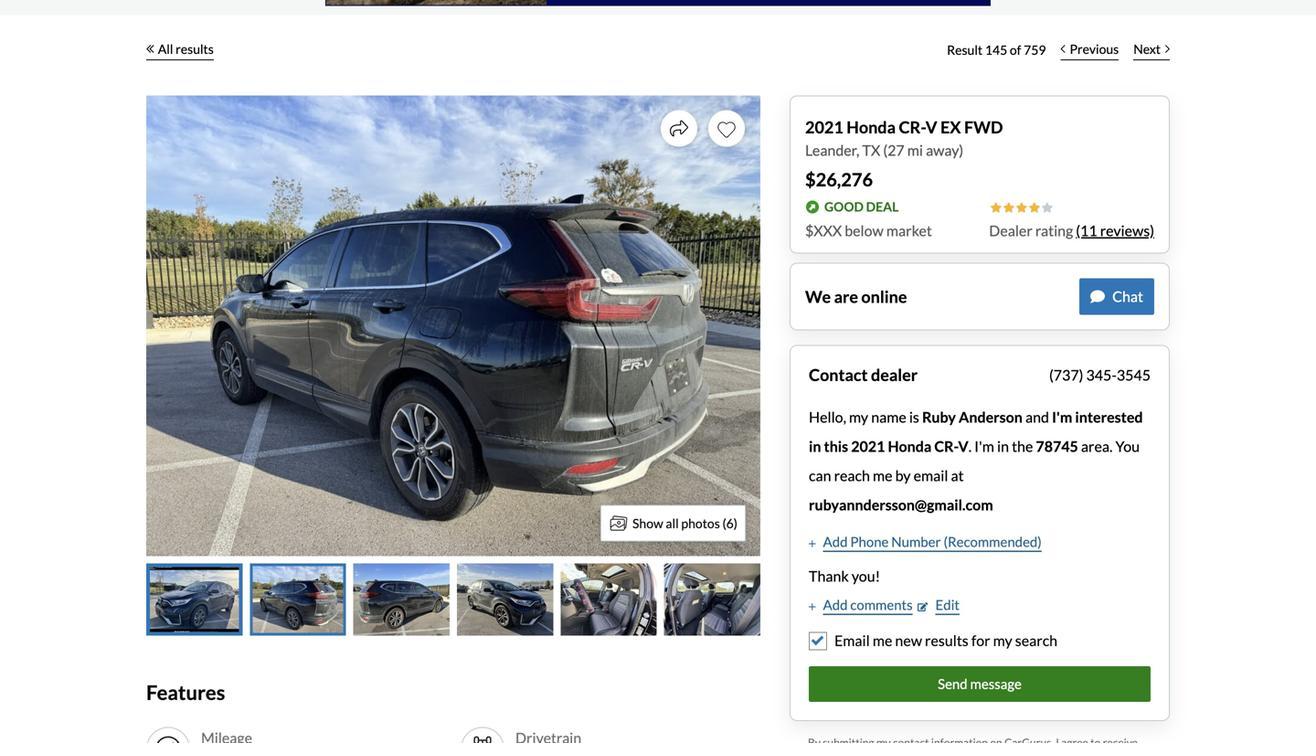 Task type: vqa. For each thing, say whether or not it's contained in the screenshot.
month
no



Task type: locate. For each thing, give the bounding box(es) containing it.
1 horizontal spatial my
[[993, 631, 1012, 649]]

1 vertical spatial 2021
[[851, 437, 885, 455]]

i'm right .
[[974, 437, 994, 455]]

reviews)
[[1100, 222, 1154, 239]]

1 add from the top
[[823, 533, 848, 550]]

tab list
[[146, 563, 760, 636]]

add inside add comments button
[[823, 596, 848, 613]]

honda down "is"
[[888, 437, 932, 455]]

chevron left image
[[1061, 44, 1065, 53]]

result 145 of 759
[[947, 42, 1046, 58]]

2 add from the top
[[823, 596, 848, 613]]

0 vertical spatial my
[[849, 408, 868, 426]]

area. you can reach me by email at
[[809, 437, 1140, 484]]

my left name
[[849, 408, 868, 426]]

(6)
[[722, 515, 738, 531]]

you
[[1115, 437, 1140, 455]]

v
[[926, 117, 937, 137], [958, 437, 969, 455]]

add for add comments
[[823, 596, 848, 613]]

share image
[[670, 119, 688, 138]]

fwd
[[964, 117, 1003, 137]]

edit button
[[918, 595, 960, 615]]

honda for ex
[[847, 117, 896, 137]]

view vehicle photo 5 image
[[561, 563, 657, 636]]

this
[[824, 437, 848, 455]]

honda inside 2021 honda cr-v ex fwd leander, tx (27 mi away)
[[847, 117, 896, 137]]

hello, my name is ruby anderson and
[[809, 408, 1052, 426]]

1 horizontal spatial v
[[958, 437, 969, 455]]

number
[[891, 533, 941, 550]]

1 vertical spatial add
[[823, 596, 848, 613]]

2 in from the left
[[997, 437, 1009, 455]]

1 horizontal spatial in
[[997, 437, 1009, 455]]

0 horizontal spatial i'm
[[974, 437, 994, 455]]

in
[[809, 437, 821, 455], [997, 437, 1009, 455]]

me left new
[[873, 631, 892, 649]]

hello,
[[809, 408, 846, 426]]

2021 right this
[[851, 437, 885, 455]]

0 horizontal spatial in
[[809, 437, 821, 455]]

for
[[971, 631, 990, 649]]

0 vertical spatial i'm
[[1052, 408, 1072, 426]]

0 horizontal spatial cr-
[[899, 117, 926, 137]]

1 me from the top
[[873, 467, 892, 484]]

edit image
[[918, 602, 928, 611]]

1 in from the left
[[809, 437, 821, 455]]

1 vertical spatial me
[[873, 631, 892, 649]]

anderson
[[959, 408, 1023, 426]]

in left the
[[997, 437, 1009, 455]]

edit
[[935, 596, 960, 613]]

and
[[1025, 408, 1049, 426]]

0 vertical spatial honda
[[847, 117, 896, 137]]

results right all
[[176, 41, 214, 57]]

email
[[914, 467, 948, 484]]

0 vertical spatial results
[[176, 41, 214, 57]]

v inside 2021 honda cr-v ex fwd leander, tx (27 mi away)
[[926, 117, 937, 137]]

v up at
[[958, 437, 969, 455]]

me
[[873, 467, 892, 484], [873, 631, 892, 649]]

chevron right image
[[1165, 44, 1170, 53]]

1 vertical spatial cr-
[[934, 437, 958, 455]]

cr- inside 2021 honda cr-v ex fwd leander, tx (27 mi away)
[[899, 117, 926, 137]]

2021 honda cr-v . i'm in the 78745
[[851, 437, 1078, 455]]

v for ex
[[926, 117, 937, 137]]

mileage image
[[154, 734, 183, 743]]

new
[[895, 631, 922, 649]]

(737) 345-3545
[[1049, 366, 1151, 384]]

chevron double left image
[[146, 44, 154, 53]]

add right plus image
[[823, 596, 848, 613]]

away)
[[926, 141, 963, 159]]

1 horizontal spatial cr-
[[934, 437, 958, 455]]

view vehicle photo 2 image
[[250, 563, 346, 636]]

(11
[[1076, 222, 1097, 239]]

email
[[834, 631, 870, 649]]

chat
[[1112, 287, 1143, 305]]

1 vertical spatial honda
[[888, 437, 932, 455]]

0 vertical spatial cr-
[[899, 117, 926, 137]]

0 vertical spatial add
[[823, 533, 848, 550]]

my
[[849, 408, 868, 426], [993, 631, 1012, 649]]

add right plus icon
[[823, 533, 848, 550]]

name
[[871, 408, 906, 426]]

me left 'by'
[[873, 467, 892, 484]]

2021
[[805, 117, 843, 137], [851, 437, 885, 455]]

can
[[809, 467, 831, 484]]

v left ex
[[926, 117, 937, 137]]

all
[[666, 515, 679, 531]]

in left this
[[809, 437, 821, 455]]

message
[[970, 675, 1022, 692]]

view vehicle photo 3 image
[[353, 563, 450, 636]]

v for .
[[958, 437, 969, 455]]

honda up the tx
[[847, 117, 896, 137]]

0 horizontal spatial results
[[176, 41, 214, 57]]

interested
[[1075, 408, 1143, 426]]

is
[[909, 408, 919, 426]]

1 horizontal spatial 2021
[[851, 437, 885, 455]]

i'm interested in this
[[809, 408, 1143, 455]]

tx
[[862, 141, 880, 159]]

cr-
[[899, 117, 926, 137], [934, 437, 958, 455]]

add comments button
[[809, 595, 913, 615]]

1 vertical spatial my
[[993, 631, 1012, 649]]

dealer
[[989, 222, 1033, 239]]

rubyanndersson@gmail.com
[[809, 496, 993, 514]]

all results
[[158, 41, 214, 57]]

honda for .
[[888, 437, 932, 455]]

759
[[1024, 42, 1046, 58]]

i'm
[[1052, 408, 1072, 426], [974, 437, 994, 455]]

dealer rating (11 reviews)
[[989, 222, 1154, 239]]

results left for
[[925, 631, 969, 649]]

i'm right and
[[1052, 408, 1072, 426]]

result
[[947, 42, 983, 58]]

(737)
[[1049, 366, 1083, 384]]

honda
[[847, 117, 896, 137], [888, 437, 932, 455]]

cr- for .
[[934, 437, 958, 455]]

0 vertical spatial me
[[873, 467, 892, 484]]

cr- up the mi
[[899, 117, 926, 137]]

0 vertical spatial 2021
[[805, 117, 843, 137]]

1 horizontal spatial results
[[925, 631, 969, 649]]

previous
[[1070, 41, 1119, 57]]

2021 for ex
[[805, 117, 843, 137]]

rating
[[1035, 222, 1073, 239]]

by
[[895, 467, 911, 484]]

comments
[[850, 596, 913, 613]]

view vehicle photo 6 image
[[664, 563, 760, 636]]

2021 inside 2021 honda cr-v ex fwd leander, tx (27 mi away)
[[805, 117, 843, 137]]

add inside add phone number (recommended) "button"
[[823, 533, 848, 550]]

cr- left .
[[934, 437, 958, 455]]

0 vertical spatial v
[[926, 117, 937, 137]]

view vehicle photo 1 image
[[146, 563, 243, 636]]

1 horizontal spatial i'm
[[1052, 408, 1072, 426]]

345-
[[1086, 366, 1117, 384]]

1 vertical spatial v
[[958, 437, 969, 455]]

add phone number (recommended) button
[[809, 531, 1042, 552]]

we are online
[[805, 287, 907, 307]]

$xxx below market
[[805, 222, 932, 239]]

0 horizontal spatial v
[[926, 117, 937, 137]]

my right for
[[993, 631, 1012, 649]]

deal
[[866, 199, 899, 214]]

comment image
[[1090, 289, 1105, 304]]

add
[[823, 533, 848, 550], [823, 596, 848, 613]]

0 horizontal spatial 2021
[[805, 117, 843, 137]]

2021 up the leander,
[[805, 117, 843, 137]]



Task type: describe. For each thing, give the bounding box(es) containing it.
1 vertical spatial results
[[925, 631, 969, 649]]

add for add phone number (recommended)
[[823, 533, 848, 550]]

you!
[[852, 567, 880, 585]]

mi
[[907, 141, 923, 159]]

thank you!
[[809, 567, 880, 585]]

send
[[938, 675, 968, 692]]

145
[[985, 42, 1007, 58]]

contact
[[809, 365, 868, 385]]

$xxx
[[805, 222, 842, 239]]

next
[[1133, 41, 1161, 57]]

1 vertical spatial i'm
[[974, 437, 994, 455]]

the
[[1012, 437, 1033, 455]]

add phone number (recommended)
[[823, 533, 1042, 550]]

cr- for ex
[[899, 117, 926, 137]]

all
[[158, 41, 173, 57]]

drivetrain image
[[468, 734, 497, 743]]

leander,
[[805, 141, 860, 159]]

we
[[805, 287, 831, 307]]

2 me from the top
[[873, 631, 892, 649]]

chat button
[[1079, 278, 1154, 315]]

previous link
[[1053, 30, 1126, 70]]

$26,276
[[805, 169, 873, 191]]

phone
[[850, 533, 889, 550]]

good
[[824, 199, 864, 214]]

plus image
[[809, 539, 816, 548]]

area.
[[1081, 437, 1113, 455]]

2021 honda cr-v ex fwd leander, tx (27 mi away)
[[805, 117, 1003, 159]]

are
[[834, 287, 858, 307]]

plus image
[[809, 602, 816, 611]]

ruby
[[922, 408, 956, 426]]

show
[[632, 515, 663, 531]]

features
[[146, 680, 225, 704]]

78745
[[1036, 437, 1078, 455]]

(recommended)
[[944, 533, 1042, 550]]

at
[[951, 467, 964, 484]]

vehicle full photo image
[[146, 96, 760, 556]]

view vehicle photo 4 image
[[457, 563, 553, 636]]

show all photos (6)
[[632, 515, 738, 531]]

send message button
[[809, 666, 1151, 702]]

3545
[[1117, 366, 1151, 384]]

me inside area. you can reach me by email at
[[873, 467, 892, 484]]

send message
[[938, 675, 1022, 692]]

below
[[845, 222, 884, 239]]

show all photos (6) link
[[600, 505, 746, 542]]

photos
[[681, 515, 720, 531]]

thank
[[809, 567, 849, 585]]

online
[[861, 287, 907, 307]]

in inside i'm interested in this
[[809, 437, 821, 455]]

email me new results for my search
[[834, 631, 1058, 649]]

all results link
[[146, 30, 214, 70]]

.
[[969, 437, 972, 455]]

i'm inside i'm interested in this
[[1052, 408, 1072, 426]]

2021 for .
[[851, 437, 885, 455]]

add comments
[[823, 596, 913, 613]]

contact dealer
[[809, 365, 918, 385]]

reach
[[834, 467, 870, 484]]

advertisement region
[[325, 0, 991, 6]]

of
[[1010, 42, 1021, 58]]

dealer
[[871, 365, 918, 385]]

(27
[[883, 141, 905, 159]]

ex
[[940, 117, 961, 137]]

good deal
[[824, 199, 899, 214]]

0 horizontal spatial my
[[849, 408, 868, 426]]

next link
[[1126, 30, 1177, 70]]

market
[[886, 222, 932, 239]]

search
[[1015, 631, 1058, 649]]

(11 reviews) button
[[1076, 220, 1154, 242]]



